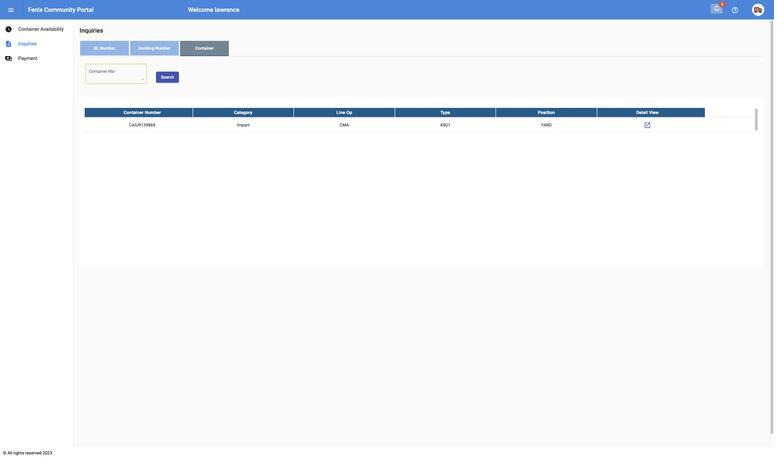 Task type: describe. For each thing, give the bounding box(es) containing it.
open_in_new grid
[[84, 108, 759, 133]]

© all rights reserved 2023
[[3, 451, 52, 456]]

description
[[5, 40, 12, 48]]

no color image for the 'open_in_new' button
[[644, 122, 651, 129]]

type
[[441, 110, 450, 115]]

import
[[237, 123, 250, 127]]

line
[[337, 110, 345, 115]]

notifications_none
[[713, 5, 721, 12]]

0 vertical spatial inquiries
[[80, 27, 103, 34]]

no color image for payment
[[5, 55, 12, 62]]

row containing container number
[[84, 108, 754, 117]]

search
[[161, 75, 174, 79]]

cma
[[340, 123, 349, 127]]

number for bl number
[[100, 46, 115, 51]]

line op column header
[[294, 108, 395, 117]]

position column header
[[496, 108, 597, 117]]

line op
[[337, 110, 352, 115]]

yard
[[541, 123, 552, 127]]

welcome
[[188, 6, 213, 13]]

no color image for container availability
[[5, 26, 12, 33]]

reserved
[[25, 451, 42, 456]]

container for container availability
[[18, 26, 39, 32]]

detail view
[[637, 110, 659, 115]]

container availability
[[18, 26, 64, 32]]

portal
[[77, 6, 94, 13]]

open_in_new button
[[642, 119, 654, 131]]

payments
[[5, 55, 12, 62]]

open_in_new
[[644, 122, 651, 129]]

help_outline button
[[729, 4, 741, 16]]

no color image for menu 'button'
[[7, 6, 15, 14]]

navigation containing watch_later
[[0, 20, 73, 66]]

bl
[[94, 46, 99, 51]]

number for booking number
[[155, 46, 171, 51]]

open_in_new row
[[84, 117, 754, 133]]

©
[[3, 451, 6, 456]]

category
[[234, 110, 253, 115]]

category column header
[[193, 108, 294, 117]]

notifications_none button
[[711, 4, 723, 14]]



Task type: vqa. For each thing, say whether or not it's contained in the screenshot.
restore button related to cs_live_b1hHJNaTLeSnwaF0hDOBkHT5CEdTGP3o8ZD9raeiqylFcTgjYM44dy3y1Z
no



Task type: locate. For each thing, give the bounding box(es) containing it.
1 vertical spatial container
[[195, 46, 214, 51]]

number inside column header
[[145, 110, 161, 115]]

no color image
[[732, 6, 739, 14], [5, 26, 12, 33], [5, 55, 12, 62]]

45g1
[[441, 123, 451, 127]]

caiu9139869
[[129, 123, 155, 127]]

number up caiu9139869
[[145, 110, 161, 115]]

2023
[[43, 451, 52, 456]]

booking number
[[139, 46, 171, 51]]

watch_later
[[5, 26, 12, 33]]

bl number tab panel
[[80, 56, 764, 268]]

menu
[[7, 6, 15, 14]]

navigation
[[0, 20, 73, 66]]

type column header
[[395, 108, 496, 117]]

no color image containing menu
[[7, 6, 15, 14]]

detail
[[637, 110, 648, 115]]

0 horizontal spatial container
[[18, 26, 39, 32]]

no color image containing open_in_new
[[644, 122, 651, 129]]

booking
[[139, 46, 154, 51]]

1 vertical spatial inquiries
[[18, 41, 37, 47]]

view
[[649, 110, 659, 115]]

op
[[346, 110, 352, 115]]

row
[[84, 108, 754, 117]]

inquiries up bl
[[80, 27, 103, 34]]

container for container number
[[124, 110, 144, 115]]

no color image right notifications_none popup button
[[732, 6, 739, 14]]

2 vertical spatial no color image
[[5, 55, 12, 62]]

help_outline
[[732, 6, 739, 14]]

no color image inside notifications_none popup button
[[713, 5, 721, 12]]

inquiries up payment at the left
[[18, 41, 37, 47]]

1 vertical spatial no color image
[[5, 26, 12, 33]]

no color image down description
[[5, 55, 12, 62]]

no color image for notifications_none popup button
[[713, 5, 721, 12]]

container for container
[[195, 46, 214, 51]]

container inside column header
[[124, 110, 144, 115]]

number right booking
[[155, 46, 171, 51]]

no color image up description
[[5, 26, 12, 33]]

number for container number
[[145, 110, 161, 115]]

rights
[[13, 451, 24, 456]]

no color image inside menu 'button'
[[7, 6, 15, 14]]

1 horizontal spatial container
[[124, 110, 144, 115]]

0 horizontal spatial inquiries
[[18, 41, 37, 47]]

inquiries
[[80, 27, 103, 34], [18, 41, 37, 47]]

2 horizontal spatial container
[[195, 46, 214, 51]]

all
[[7, 451, 12, 456]]

container inside navigation
[[18, 26, 39, 32]]

no color image containing help_outline
[[732, 6, 739, 14]]

container number
[[124, 110, 161, 115]]

fenix community portal
[[28, 6, 94, 13]]

no color image down watch_later at the top of the page
[[5, 40, 12, 48]]

1 horizontal spatial inquiries
[[80, 27, 103, 34]]

None text field
[[89, 70, 144, 80]]

fenix
[[28, 6, 43, 13]]

lawrence
[[215, 6, 240, 13]]

search button
[[156, 72, 179, 83]]

welcome lawrence
[[188, 6, 240, 13]]

community
[[44, 6, 76, 13]]

no color image up watch_later at the top of the page
[[7, 6, 15, 14]]

no color image
[[713, 5, 721, 12], [7, 6, 15, 14], [5, 40, 12, 48], [644, 122, 651, 129]]

no color image inside help_outline popup button
[[732, 6, 739, 14]]

availability
[[41, 26, 64, 32]]

no color image containing payments
[[5, 55, 12, 62]]

container
[[18, 26, 39, 32], [195, 46, 214, 51], [124, 110, 144, 115]]

no color image inside the 'open_in_new' button
[[644, 122, 651, 129]]

number right bl
[[100, 46, 115, 51]]

container number column header
[[84, 108, 193, 117]]

0 vertical spatial no color image
[[732, 6, 739, 14]]

payment
[[18, 55, 37, 61]]

number
[[100, 46, 115, 51], [155, 46, 171, 51], [145, 110, 161, 115]]

no color image containing description
[[5, 40, 12, 48]]

booking number tab panel
[[80, 56, 764, 268]]

no color image containing watch_later
[[5, 26, 12, 33]]

2 vertical spatial container
[[124, 110, 144, 115]]

position
[[538, 110, 555, 115]]

no color image containing notifications_none
[[713, 5, 721, 12]]

menu button
[[5, 4, 17, 16]]

bl number
[[94, 46, 115, 51]]

0 vertical spatial container
[[18, 26, 39, 32]]

no color image left help_outline popup button
[[713, 5, 721, 12]]

no color image down detail view
[[644, 122, 651, 129]]

detail view column header
[[597, 108, 706, 117]]



